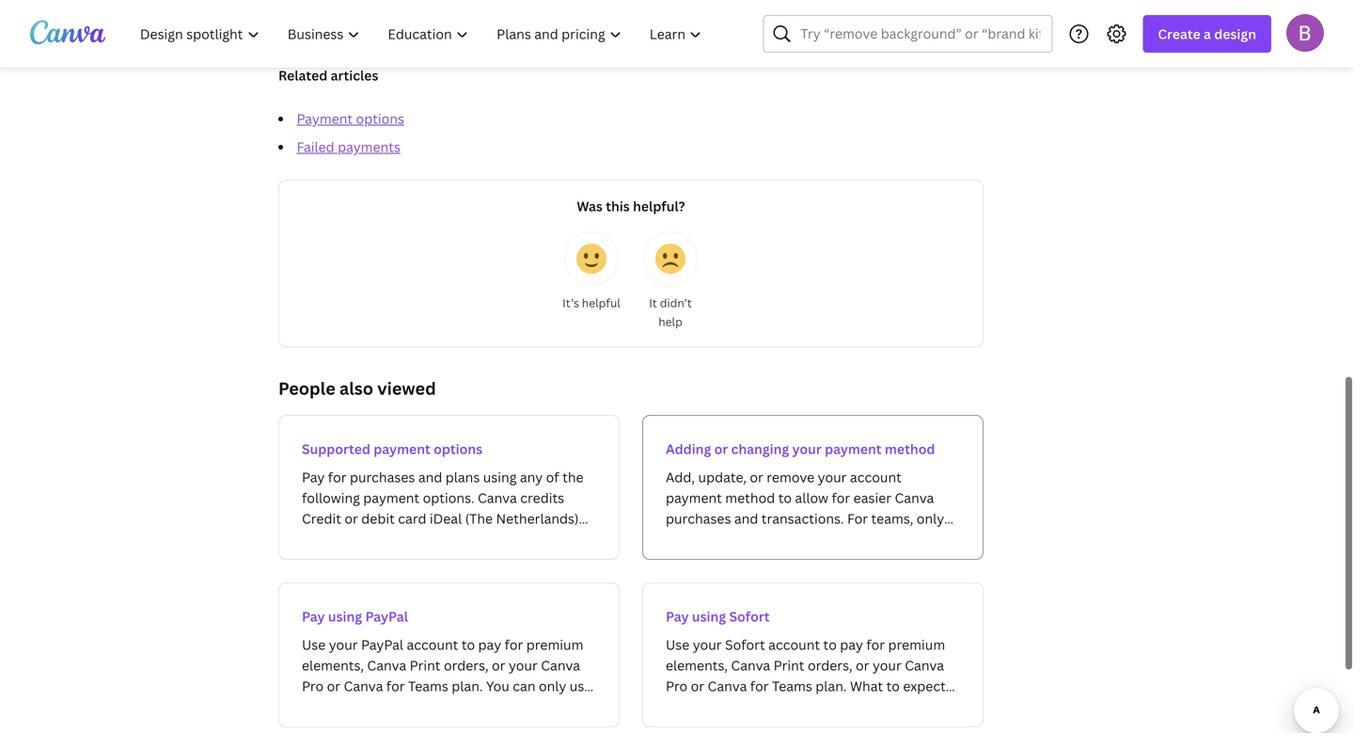 Task type: locate. For each thing, give the bounding box(es) containing it.
help
[[659, 314, 683, 329]]

options
[[356, 110, 405, 127], [434, 440, 483, 458]]

using left 'paypal'
[[328, 607, 362, 625]]

articles
[[331, 66, 379, 84]]

people also viewed
[[279, 377, 436, 400]]

failed
[[297, 138, 335, 156]]

pay
[[302, 607, 325, 625], [666, 607, 689, 625]]

2 payment from the left
[[825, 440, 882, 458]]

using left sofort
[[692, 607, 727, 625]]

a
[[1204, 25, 1212, 43]]

0 horizontal spatial using
[[328, 607, 362, 625]]

1 pay from the left
[[302, 607, 325, 625]]

0 horizontal spatial pay
[[302, 607, 325, 625]]

options up payments
[[356, 110, 405, 127]]

design
[[1215, 25, 1257, 43]]

failed payments
[[297, 138, 401, 156]]

viewed
[[378, 377, 436, 400]]

0 horizontal spatial options
[[356, 110, 405, 127]]

pay left 'paypal'
[[302, 607, 325, 625]]

1 horizontal spatial payment
[[825, 440, 882, 458]]

2 pay from the left
[[666, 607, 689, 625]]

1 vertical spatial options
[[434, 440, 483, 458]]

top level navigation element
[[128, 15, 718, 53]]

using
[[328, 607, 362, 625], [692, 607, 727, 625]]

bob builder image
[[1287, 14, 1325, 52]]

options down viewed
[[434, 440, 483, 458]]

1 horizontal spatial using
[[692, 607, 727, 625]]

1 horizontal spatial options
[[434, 440, 483, 458]]

pay left sofort
[[666, 607, 689, 625]]

it's
[[563, 295, 579, 311]]

adding or changing your payment method
[[666, 440, 936, 458]]

payment down viewed
[[374, 440, 431, 458]]

payment right your
[[825, 440, 882, 458]]

2 using from the left
[[692, 607, 727, 625]]

payment options
[[297, 110, 405, 127]]

it's helpful
[[563, 295, 621, 311]]

0 horizontal spatial payment
[[374, 440, 431, 458]]

pay for pay using paypal
[[302, 607, 325, 625]]

1 using from the left
[[328, 607, 362, 625]]

adding
[[666, 440, 712, 458]]

related
[[279, 66, 328, 84]]

1 payment from the left
[[374, 440, 431, 458]]

it
[[649, 295, 658, 311]]

method
[[885, 440, 936, 458]]

payment
[[374, 440, 431, 458], [825, 440, 882, 458]]

1 horizontal spatial pay
[[666, 607, 689, 625]]

was this helpful?
[[577, 197, 686, 215]]

payments
[[338, 138, 401, 156]]

helpful?
[[633, 197, 686, 215]]

pay using sofort
[[666, 607, 770, 625]]

create a design
[[1159, 25, 1257, 43]]

create
[[1159, 25, 1201, 43]]

supported payment options
[[302, 440, 483, 458]]

payment
[[297, 110, 353, 127]]



Task type: describe. For each thing, give the bounding box(es) containing it.
related articles
[[279, 66, 379, 84]]

Try "remove background" or "brand kit" search field
[[801, 16, 1041, 52]]

also
[[340, 377, 374, 400]]

🙂 image
[[577, 244, 607, 274]]

0 vertical spatial options
[[356, 110, 405, 127]]

failed payments link
[[297, 138, 401, 156]]

supported
[[302, 440, 371, 458]]

or
[[715, 440, 729, 458]]

using for sofort
[[692, 607, 727, 625]]

sofort
[[730, 607, 770, 625]]

pay using paypal link
[[279, 582, 620, 727]]

options inside supported payment options link
[[434, 440, 483, 458]]

helpful
[[582, 295, 621, 311]]

was
[[577, 197, 603, 215]]

it didn't help
[[649, 295, 692, 329]]

people
[[279, 377, 336, 400]]

pay using sofort link
[[643, 582, 984, 727]]

your
[[793, 440, 822, 458]]

paypal
[[366, 607, 408, 625]]

create a design button
[[1144, 15, 1272, 53]]

pay using paypal
[[302, 607, 408, 625]]

payment options link
[[297, 110, 405, 127]]

changing
[[732, 440, 790, 458]]

😔 image
[[656, 244, 686, 274]]

pay for pay using sofort
[[666, 607, 689, 625]]

supported payment options link
[[279, 415, 620, 560]]

didn't
[[660, 295, 692, 311]]

using for paypal
[[328, 607, 362, 625]]

this
[[606, 197, 630, 215]]

adding or changing your payment method link
[[643, 415, 984, 560]]



Task type: vqa. For each thing, say whether or not it's contained in the screenshot.
first payment from right
yes



